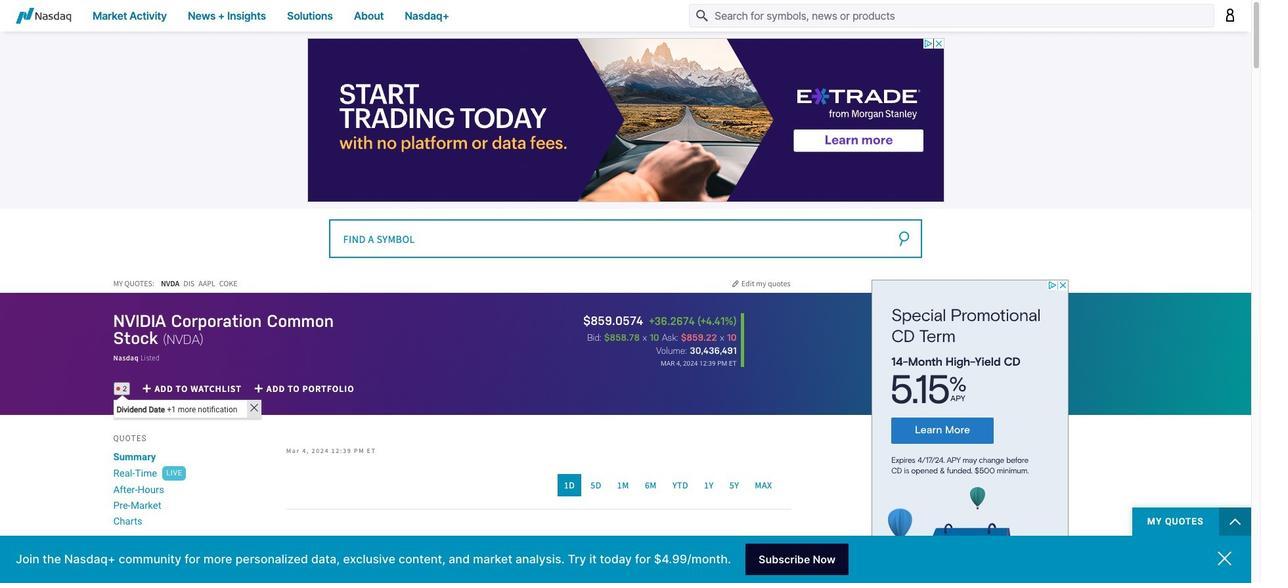 Task type: describe. For each thing, give the bounding box(es) containing it.
Find a Symbol text field
[[329, 219, 923, 258]]

data as of element
[[661, 360, 737, 367]]

0 vertical spatial advertisement element
[[307, 38, 944, 202]]

primary navigation navigation
[[0, 0, 1252, 32]]

click to dismiss this message and remain on nasdaq.com image
[[1218, 552, 1232, 566]]



Task type: vqa. For each thing, say whether or not it's contained in the screenshot.
left Advertisement "element"
no



Task type: locate. For each thing, give the bounding box(es) containing it.
advertisement element
[[307, 38, 944, 202], [871, 280, 1069, 583]]

homepage logo url - navigate back to the homepage image
[[16, 8, 72, 24]]

None search field
[[329, 219, 923, 258]]

account login - click to log into your account image
[[1225, 8, 1236, 21]]

Search Button - Click to open the Search Overlay Modal Box text field
[[689, 4, 1215, 28]]

1 vertical spatial advertisement element
[[871, 280, 1069, 583]]



